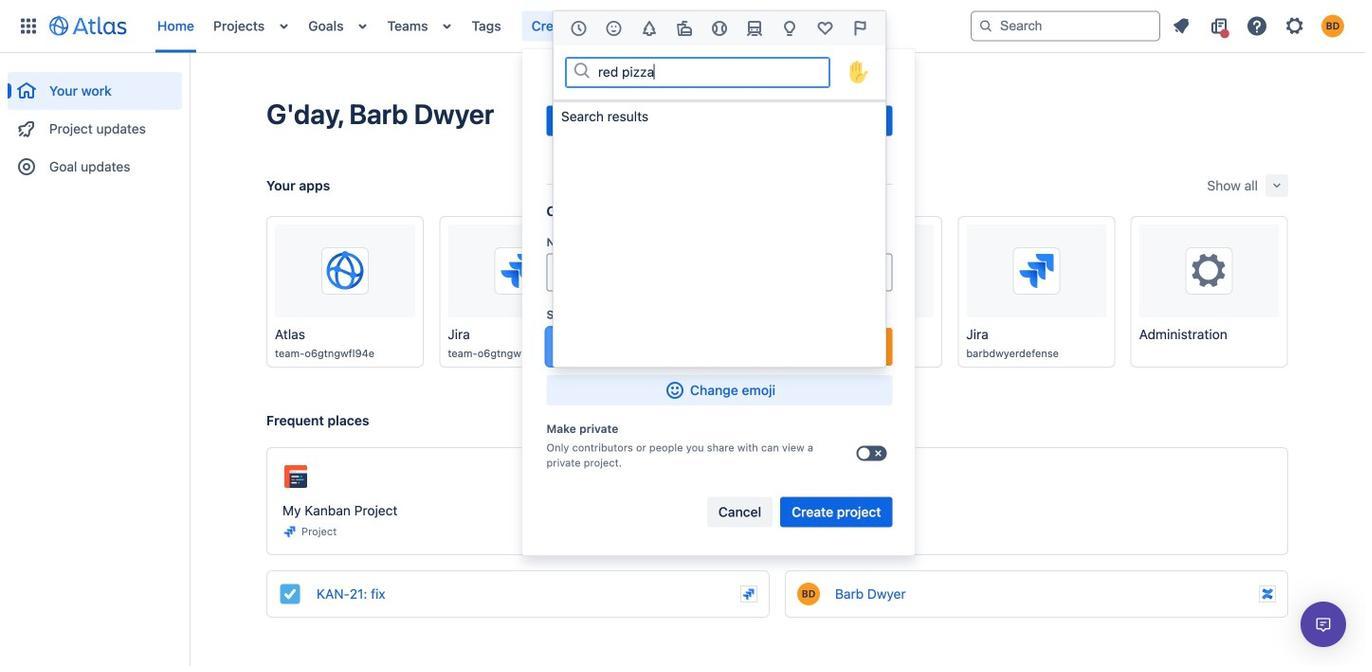 Task type: vqa. For each thing, say whether or not it's contained in the screenshot.
all to the right
no



Task type: locate. For each thing, give the bounding box(es) containing it.
nature image
[[638, 17, 661, 40]]

jira image
[[742, 587, 757, 602]]

0 vertical spatial confluence image
[[801, 525, 817, 540]]

confluence image
[[801, 525, 817, 540], [1261, 587, 1276, 602]]

help image
[[1246, 15, 1269, 37]]

notifications image
[[1170, 15, 1193, 37]]

0 horizontal spatial settings image
[[1187, 249, 1233, 294]]

:raised_hand: image
[[842, 55, 876, 89]]

1 vertical spatial group
[[707, 497, 893, 528]]

food & drink image
[[673, 17, 696, 40]]

search image
[[979, 18, 994, 34]]

list item
[[522, 11, 600, 41]]

1 horizontal spatial confluence image
[[1261, 587, 1276, 602]]

settings image
[[1284, 15, 1307, 37], [1187, 249, 1233, 294]]

Emoji name field
[[593, 59, 830, 85]]

0 vertical spatial group
[[8, 53, 182, 192]]

banner
[[0, 0, 1366, 53]]

0 horizontal spatial confluence image
[[801, 525, 817, 540]]

:watermelon: image
[[554, 336, 577, 359], [554, 336, 577, 359], [863, 336, 885, 359], [863, 336, 885, 359]]

0 horizontal spatial group
[[8, 53, 182, 192]]

travel & places image
[[744, 17, 766, 40]]

top element
[[11, 0, 971, 53]]

confluence image
[[801, 525, 817, 540], [1261, 587, 1276, 602]]

0 vertical spatial settings image
[[1284, 15, 1307, 37]]

0 horizontal spatial confluence image
[[801, 525, 817, 540]]

jira image
[[283, 525, 298, 540], [283, 525, 298, 540], [742, 587, 757, 602]]

1 horizontal spatial list
[[1165, 11, 1354, 41]]

None search field
[[971, 11, 1161, 41]]

choose an emoji category tab list
[[554, 11, 886, 46]]

1 horizontal spatial confluence image
[[1261, 587, 1276, 602]]

None field
[[548, 256, 892, 290]]

1 vertical spatial confluence image
[[1261, 587, 1276, 602]]

list
[[148, 0, 971, 53], [1165, 11, 1354, 41]]

group
[[8, 53, 182, 192], [707, 497, 893, 528]]



Task type: describe. For each thing, give the bounding box(es) containing it.
1 vertical spatial settings image
[[1187, 249, 1233, 294]]

activity image
[[709, 17, 731, 40]]

switch to... image
[[17, 15, 40, 37]]

list item inside list
[[522, 11, 600, 41]]

frequent image
[[568, 17, 590, 40]]

people image
[[603, 17, 626, 40]]

objects image
[[779, 17, 802, 40]]

go back image
[[549, 74, 571, 96]]

flags image
[[849, 17, 872, 40]]

1 horizontal spatial settings image
[[1284, 15, 1307, 37]]

1 vertical spatial confluence image
[[1261, 587, 1276, 602]]

0 horizontal spatial list
[[148, 0, 971, 53]]

account image
[[1322, 15, 1345, 37]]

0 vertical spatial confluence image
[[801, 525, 817, 540]]

Search field
[[971, 11, 1161, 41]]

:raised_hand: image
[[848, 61, 871, 83]]

1 horizontal spatial group
[[707, 497, 893, 528]]

emojis actions and list panel tab panel
[[554, 46, 886, 367]]

emoji picker dialog
[[553, 10, 887, 368]]

expand icon image
[[1270, 178, 1285, 193]]

symbols image
[[814, 17, 837, 40]]



